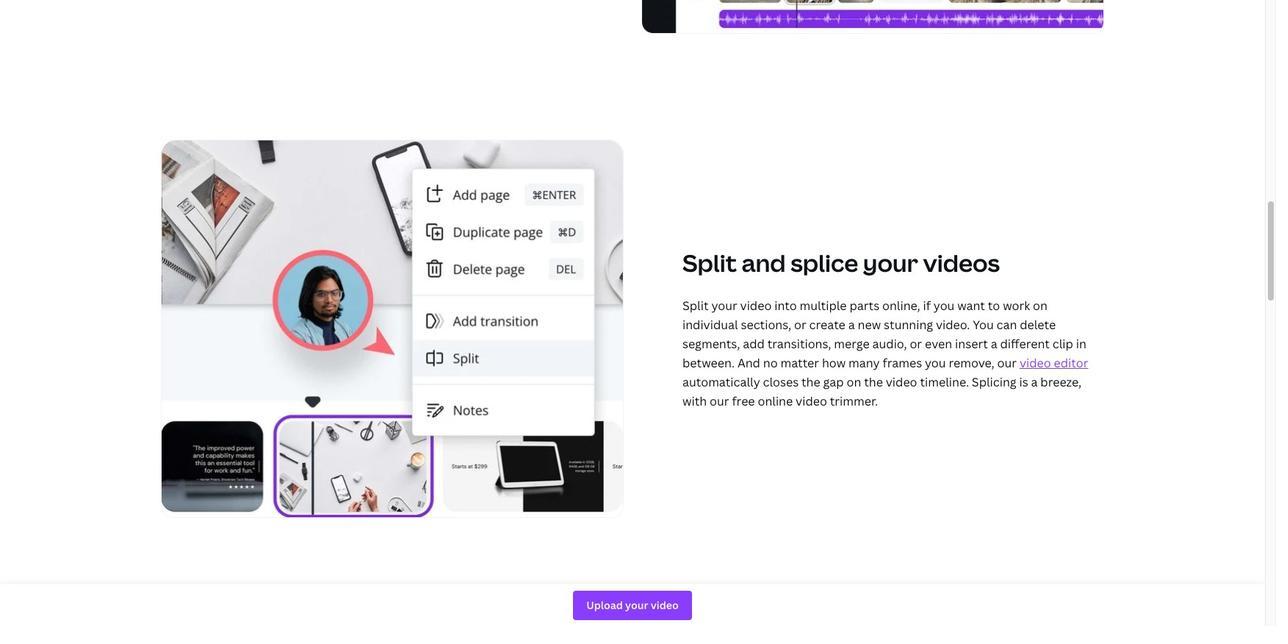 Task type: describe. For each thing, give the bounding box(es) containing it.
you
[[973, 317, 994, 333]]

video editor automatically closes the gap on the video timeline. splicing is a breeze, with our free online video trimmer.
[[683, 355, 1089, 409]]

video.
[[936, 317, 971, 333]]

editor
[[1054, 355, 1089, 371]]

work
[[1003, 298, 1031, 314]]

free
[[732, 393, 755, 409]]

breeze,
[[1041, 374, 1082, 390]]

2 the from the left
[[864, 374, 883, 390]]

splice
[[791, 247, 859, 278]]

video editor link
[[1020, 355, 1089, 371]]

new
[[858, 317, 881, 333]]

split for split and splice your videos
[[683, 247, 737, 278]]

stunning
[[884, 317, 934, 333]]

split and splice your videos
[[683, 247, 1000, 278]]

our inside split your video into multiple parts online, if you want to work on individual sections, or create a new stunning video. you can delete segments, add transitions, merge audio, or even insert a different clip in between. and no matter how many frames you remove, our
[[998, 355, 1017, 371]]

on inside split your video into multiple parts online, if you want to work on individual sections, or create a new stunning video. you can delete segments, add transitions, merge audio, or even insert a different clip in between. and no matter how many frames you remove, our
[[1033, 298, 1048, 314]]

audio,
[[873, 336, 907, 352]]

many
[[849, 355, 880, 371]]

1 vertical spatial or
[[910, 336, 923, 352]]

into
[[775, 298, 797, 314]]

sections,
[[741, 317, 792, 333]]

closes
[[763, 374, 799, 390]]

multiple
[[800, 298, 847, 314]]

video down 'gap'
[[796, 393, 828, 409]]

frames
[[883, 355, 923, 371]]

remove,
[[949, 355, 995, 371]]

gap
[[824, 374, 844, 390]]

videos
[[924, 247, 1000, 278]]

video down frames
[[886, 374, 918, 390]]

between.
[[683, 355, 735, 371]]

segments,
[[683, 336, 740, 352]]

0 horizontal spatial a
[[849, 317, 855, 333]]

video trimmer feature card 3 image
[[161, 140, 624, 518]]

video inside split your video into multiple parts online, if you want to work on individual sections, or create a new stunning video. you can delete segments, add transitions, merge audio, or even insert a different clip in between. and no matter how many frames you remove, our
[[741, 298, 772, 314]]

0 vertical spatial you
[[934, 298, 955, 314]]

video down different
[[1020, 355, 1052, 371]]

split your video into multiple parts online, if you want to work on individual sections, or create a new stunning video. you can delete segments, add transitions, merge audio, or even insert a different clip in between. and no matter how many frames you remove, our
[[683, 298, 1087, 371]]



Task type: locate. For each thing, give the bounding box(es) containing it.
0 horizontal spatial or
[[795, 317, 807, 333]]

0 horizontal spatial your
[[712, 298, 738, 314]]

on up trimmer.
[[847, 374, 862, 390]]

your inside split your video into multiple parts online, if you want to work on individual sections, or create a new stunning video. you can delete segments, add transitions, merge audio, or even insert a different clip in between. and no matter how many frames you remove, our
[[712, 298, 738, 314]]

0 vertical spatial on
[[1033, 298, 1048, 314]]

a right is
[[1032, 374, 1038, 390]]

splicing
[[972, 374, 1017, 390]]

timeline.
[[921, 374, 969, 390]]

0 vertical spatial our
[[998, 355, 1017, 371]]

1 horizontal spatial a
[[991, 336, 998, 352]]

want
[[958, 298, 986, 314]]

your up online,
[[863, 247, 919, 278]]

1 vertical spatial a
[[991, 336, 998, 352]]

0 vertical spatial or
[[795, 317, 807, 333]]

individual
[[683, 317, 738, 333]]

1 split from the top
[[683, 247, 737, 278]]

1 vertical spatial split
[[683, 298, 709, 314]]

on
[[1033, 298, 1048, 314], [847, 374, 862, 390]]

1 vertical spatial our
[[710, 393, 730, 409]]

no
[[763, 355, 778, 371]]

our
[[998, 355, 1017, 371], [710, 393, 730, 409]]

1 vertical spatial your
[[712, 298, 738, 314]]

the down matter
[[802, 374, 821, 390]]

a left new
[[849, 317, 855, 333]]

is
[[1020, 374, 1029, 390]]

0 vertical spatial a
[[849, 317, 855, 333]]

matter
[[781, 355, 820, 371]]

split up 'individual'
[[683, 298, 709, 314]]

0 horizontal spatial our
[[710, 393, 730, 409]]

create
[[810, 317, 846, 333]]

and
[[738, 355, 761, 371]]

split
[[683, 247, 737, 278], [683, 298, 709, 314]]

to
[[988, 298, 1001, 314]]

our up splicing
[[998, 355, 1017, 371]]

or
[[795, 317, 807, 333], [910, 336, 923, 352]]

a down 'you'
[[991, 336, 998, 352]]

your up 'individual'
[[712, 298, 738, 314]]

your
[[863, 247, 919, 278], [712, 298, 738, 314]]

1 vertical spatial you
[[925, 355, 946, 371]]

online,
[[883, 298, 921, 314]]

the down many at the bottom of page
[[864, 374, 883, 390]]

you down even
[[925, 355, 946, 371]]

if
[[924, 298, 931, 314]]

how
[[822, 355, 846, 371]]

with
[[683, 393, 707, 409]]

and
[[742, 247, 786, 278]]

you
[[934, 298, 955, 314], [925, 355, 946, 371]]

0 horizontal spatial on
[[847, 374, 862, 390]]

1 the from the left
[[802, 374, 821, 390]]

1 horizontal spatial the
[[864, 374, 883, 390]]

video
[[741, 298, 772, 314], [1020, 355, 1052, 371], [886, 374, 918, 390], [796, 393, 828, 409]]

on inside video editor automatically closes the gap on the video timeline. splicing is a breeze, with our free online video trimmer.
[[847, 374, 862, 390]]

parts
[[850, 298, 880, 314]]

1 horizontal spatial our
[[998, 355, 1017, 371]]

add
[[743, 336, 765, 352]]

a
[[849, 317, 855, 333], [991, 336, 998, 352], [1032, 374, 1038, 390]]

you right if
[[934, 298, 955, 314]]

transitions,
[[768, 336, 832, 352]]

trimmer.
[[830, 393, 878, 409]]

1 horizontal spatial or
[[910, 336, 923, 352]]

can
[[997, 317, 1017, 333]]

on up delete
[[1033, 298, 1048, 314]]

or up transitions,
[[795, 317, 807, 333]]

split for split your video into multiple parts online, if you want to work on individual sections, or create a new stunning video. you can delete segments, add transitions, merge audio, or even insert a different clip in between. and no matter how many frames you remove, our
[[683, 298, 709, 314]]

split left and
[[683, 247, 737, 278]]

even
[[925, 336, 953, 352]]

or down the stunning
[[910, 336, 923, 352]]

the
[[802, 374, 821, 390], [864, 374, 883, 390]]

2 split from the top
[[683, 298, 709, 314]]

our down automatically
[[710, 393, 730, 409]]

merge
[[834, 336, 870, 352]]

automatically
[[683, 374, 760, 390]]

in
[[1077, 336, 1087, 352]]

split inside split your video into multiple parts online, if you want to work on individual sections, or create a new stunning video. you can delete segments, add transitions, merge audio, or even insert a different clip in between. and no matter how many frames you remove, our
[[683, 298, 709, 314]]

2 horizontal spatial a
[[1032, 374, 1038, 390]]

1 horizontal spatial your
[[863, 247, 919, 278]]

online
[[758, 393, 793, 409]]

1 horizontal spatial on
[[1033, 298, 1048, 314]]

0 vertical spatial your
[[863, 247, 919, 278]]

different
[[1001, 336, 1050, 352]]

clip
[[1053, 336, 1074, 352]]

video up sections,
[[741, 298, 772, 314]]

delete
[[1020, 317, 1056, 333]]

0 vertical spatial split
[[683, 247, 737, 278]]

1 vertical spatial on
[[847, 374, 862, 390]]

a inside video editor automatically closes the gap on the video timeline. splicing is a breeze, with our free online video trimmer.
[[1032, 374, 1038, 390]]

insert
[[956, 336, 988, 352]]

our inside video editor automatically closes the gap on the video timeline. splicing is a breeze, with our free online video trimmer.
[[710, 393, 730, 409]]

2 vertical spatial a
[[1032, 374, 1038, 390]]

0 horizontal spatial the
[[802, 374, 821, 390]]



Task type: vqa. For each thing, say whether or not it's contained in the screenshot.
right "
no



